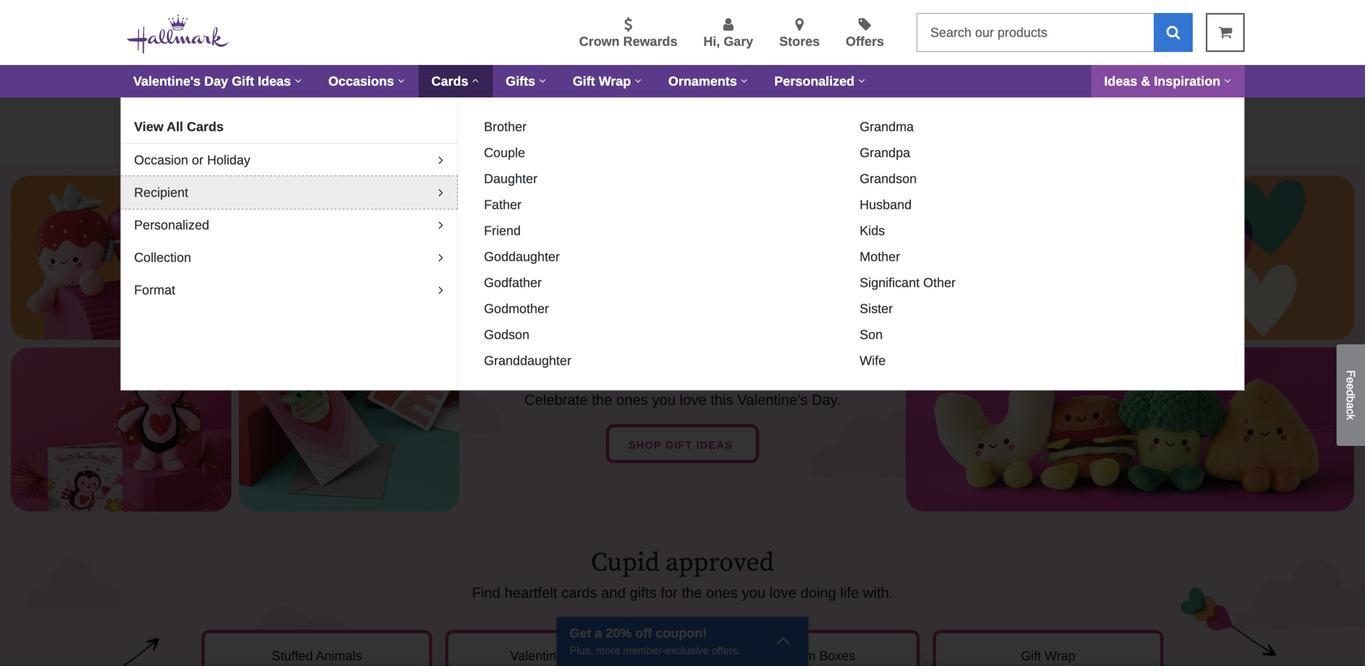 Task type: vqa. For each thing, say whether or not it's contained in the screenshot.
Goddaughter link
yes



Task type: describe. For each thing, give the bounding box(es) containing it.
gary
[[724, 34, 754, 49]]

0 horizontal spatial love
[[680, 392, 707, 408]]

the inside the 'cupid approved find heartfelt cards and gifts for the ones you love doing life with.'
[[682, 585, 702, 601]]

tab list containing view all cards
[[121, 111, 457, 306]]

them.
[[1191, 113, 1222, 126]]

1 horizontal spatial gift
[[573, 74, 595, 89]]

inspiration
[[1154, 74, 1221, 89]]

feb.
[[252, 113, 276, 126]]

valentine's cards link
[[445, 630, 676, 667]]

with.
[[863, 585, 893, 601]]

2 ideas from the left
[[1105, 74, 1138, 89]]

0 horizontal spatial the
[[592, 392, 612, 408]]

classroom boxes link
[[689, 630, 920, 667]]

wrap inside menu bar
[[599, 74, 631, 89]]

godson
[[484, 328, 530, 342]]

d
[[1345, 390, 1358, 396]]

$30+
[[614, 113, 640, 126]]

grandson link
[[853, 169, 924, 189]]

banner containing crown rewards
[[0, 0, 1366, 391]]

for inside the 'cupid approved find heartfelt cards and gifts for the ones you love doing life with.'
[[661, 585, 678, 601]]

personalized link
[[762, 65, 879, 98]]

recipient
[[134, 185, 188, 200]]

directly
[[1131, 113, 1173, 126]]

member-
[[623, 645, 666, 657]]

send a card with your photo or message directly to them. link
[[885, 111, 1239, 152]]

cards link
[[419, 65, 493, 98]]

animals
[[316, 649, 362, 664]]

husband link
[[853, 195, 919, 215]]

photo
[[1027, 113, 1060, 126]]

wrap inside cupid approved region
[[1045, 649, 1076, 664]]

offers
[[846, 34, 884, 49]]

brother
[[484, 119, 527, 134]]

cupid approved region
[[0, 522, 1366, 667]]

or inside cupid approved main content
[[1063, 113, 1075, 126]]

free shipping on $30+ with crown rewards. not a member?
[[515, 113, 850, 126]]

doing
[[801, 585, 837, 601]]

love inside the 'cupid approved find heartfelt cards and gifts for the ones you love doing life with.'
[[770, 585, 797, 601]]

daughter link
[[478, 169, 544, 189]]

gifts
[[506, 74, 536, 89]]

wed.,
[[217, 113, 248, 126]]

cards inside cupid approved region
[[577, 649, 611, 664]]

a left card
[[934, 113, 941, 126]]

this
[[711, 392, 734, 408]]

view all cards
[[134, 119, 224, 134]]

coupon!
[[656, 626, 707, 641]]

1 vertical spatial gift wrap link
[[933, 630, 1164, 667]]

tab list containing brother
[[471, 111, 1232, 377]]

menu bar containing valentine's day gift ideas
[[120, 65, 1245, 98]]

a right not
[[788, 113, 794, 126]]

sister link
[[853, 299, 900, 319]]

hallmark image
[[127, 15, 229, 54]]

get a 20% off coupon! plus, more member-exclusive offers.
[[570, 626, 741, 657]]

granddaughter link
[[478, 351, 578, 371]]

a inside get a 20% off coupon! plus, more member-exclusive offers.
[[595, 626, 602, 641]]

gift wrap inside menu bar
[[573, 74, 631, 89]]

granddaughter
[[484, 354, 572, 368]]

your
[[999, 113, 1024, 126]]

f e e d b a c k
[[1345, 370, 1358, 420]]

send a card with your photo or message directly to them.
[[902, 113, 1222, 126]]

grandpa link
[[853, 143, 917, 163]]

friend link
[[478, 221, 528, 241]]

free
[[515, 113, 539, 126]]

sister
[[860, 302, 893, 316]]

gift inside cupid approved region
[[1021, 649, 1042, 664]]

rewards
[[623, 34, 678, 49]]

celebrate
[[525, 392, 588, 408]]

approved
[[666, 547, 774, 579]]

get
[[303, 113, 321, 126]]

details
[[280, 137, 319, 150]]

you inside the 'cupid approved find heartfelt cards and gifts for the ones you love doing life with.'
[[742, 585, 766, 601]]

1 to from the left
[[289, 113, 300, 126]]

valentine's day gift ideas link
[[120, 65, 315, 98]]

c
[[1345, 409, 1358, 415]]

life
[[841, 585, 859, 601]]

son
[[860, 328, 883, 342]]

0 horizontal spatial icon image
[[319, 137, 326, 149]]

ideas & inspiration link
[[1092, 65, 1245, 98]]

k
[[1345, 415, 1358, 420]]

cupid
[[591, 547, 660, 579]]

crown rewards link
[[579, 17, 678, 51]]

grandma link
[[853, 117, 921, 137]]

holiday
[[207, 153, 251, 167]]

personalized inside menu bar
[[775, 74, 855, 89]]

hallmark link
[[127, 13, 242, 57]]

plus,
[[570, 645, 593, 657]]

stores
[[780, 34, 820, 49]]

collection
[[134, 250, 191, 265]]

7
[[279, 113, 285, 126]]

on
[[596, 113, 610, 126]]

off
[[636, 626, 652, 641]]

valentine's cards
[[511, 649, 611, 664]]

wife
[[860, 354, 886, 368]]

Search our products search field
[[917, 13, 1154, 52]]

cupid approved image
[[0, 522, 1366, 667]]

grandpa
[[860, 146, 911, 160]]

0 vertical spatial for
[[334, 113, 350, 126]]

&
[[1141, 74, 1151, 89]]

godmother
[[484, 302, 549, 316]]

daughter
[[484, 172, 538, 186]]

shop
[[629, 439, 662, 452]]

1 ideas from the left
[[258, 74, 291, 89]]

gift
[[666, 439, 693, 452]]

hi,
[[704, 34, 720, 49]]

crown inside cupid approved main content
[[670, 113, 706, 126]]

exclusive
[[666, 645, 709, 657]]

search image
[[1167, 25, 1181, 39]]



Task type: locate. For each thing, give the bounding box(es) containing it.
0 horizontal spatial valentine's
[[133, 74, 201, 89]]

0 vertical spatial crown
[[579, 34, 620, 49]]

2 with from the left
[[972, 113, 995, 126]]

icon image down it
[[319, 137, 326, 149]]

love left this
[[680, 392, 707, 408]]

grandson
[[860, 172, 917, 186]]

and
[[601, 585, 626, 601]]

to
[[289, 113, 300, 126], [1176, 113, 1187, 126]]

the right celebrate
[[592, 392, 612, 408]]

1 horizontal spatial valentine's
[[738, 392, 808, 408]]

cupid approved find heartfelt cards and gifts for the ones you love doing life with.
[[472, 547, 893, 601]]

1 horizontal spatial with
[[972, 113, 995, 126]]

valentine's inside menu bar
[[133, 74, 201, 89]]

0 horizontal spatial cards
[[187, 119, 224, 134]]

0 vertical spatial you
[[652, 392, 676, 408]]

1 horizontal spatial gift wrap
[[1021, 649, 1076, 664]]

menu containing crown rewards
[[255, 14, 904, 51]]

2 tab list from the left
[[471, 111, 1232, 377]]

shop gift ideas
[[629, 439, 737, 452]]

1 vertical spatial crown
[[670, 113, 706, 126]]

1 vertical spatial gift wrap
[[1021, 649, 1076, 664]]

1 horizontal spatial or
[[1063, 113, 1075, 126]]

0 vertical spatial personalized
[[775, 74, 855, 89]]

1 horizontal spatial valentine's
[[353, 113, 414, 126]]

to left them.
[[1176, 113, 1187, 126]]

1 horizontal spatial tab list
[[471, 111, 1232, 377]]

gift wrap
[[573, 74, 631, 89], [1021, 649, 1076, 664]]

personalized up 'member?'
[[775, 74, 855, 89]]

son link
[[853, 325, 890, 345]]

crown rewards
[[579, 34, 678, 49]]

valentine's inside cupid approved main content
[[353, 113, 414, 126]]

gift
[[232, 74, 254, 89], [573, 74, 595, 89], [1021, 649, 1042, 664]]

0 vertical spatial gift wrap link
[[560, 65, 656, 98]]

0 vertical spatial ones
[[617, 392, 648, 408]]

cards
[[432, 74, 469, 89], [187, 119, 224, 134], [577, 649, 611, 664]]

1 vertical spatial you
[[742, 585, 766, 601]]

send
[[902, 113, 931, 126]]

order
[[165, 113, 197, 126]]

1 horizontal spatial wrap
[[1045, 649, 1076, 664]]

2 to from the left
[[1176, 113, 1187, 126]]

1 vertical spatial for
[[661, 585, 678, 601]]

icon image left boxes
[[776, 629, 791, 652]]

a right get
[[595, 626, 602, 641]]

shipping
[[543, 113, 593, 126]]

valentine's right this
[[738, 392, 808, 408]]

1 vertical spatial love
[[770, 585, 797, 601]]

valentine's up order
[[133, 74, 201, 89]]

ones inside the 'cupid approved find heartfelt cards and gifts for the ones you love doing life with.'
[[706, 585, 738, 601]]

other
[[924, 276, 956, 290]]

couple link
[[478, 143, 532, 163]]

hi, gary
[[704, 34, 754, 49]]

crown left rewards
[[579, 34, 620, 49]]

1 e from the top
[[1345, 377, 1358, 384]]

banner
[[0, 0, 1366, 391]]

1 horizontal spatial crown
[[670, 113, 706, 126]]

the
[[592, 392, 612, 408], [682, 585, 702, 601]]

for right it
[[334, 113, 350, 126]]

view
[[134, 119, 164, 134]]

menu
[[255, 14, 904, 51]]

gifts link
[[493, 65, 560, 98]]

f e e d b a c k button
[[1337, 345, 1366, 446]]

a up k
[[1345, 403, 1358, 409]]

ones down approved on the bottom
[[706, 585, 738, 601]]

cards left gifts
[[432, 74, 469, 89]]

more
[[596, 645, 620, 657]]

crown inside 'link'
[[579, 34, 620, 49]]

menu bar
[[120, 65, 1245, 98]]

not
[[765, 113, 784, 126]]

brother link
[[478, 117, 533, 137]]

0 horizontal spatial for
[[334, 113, 350, 126]]

1 vertical spatial the
[[682, 585, 702, 601]]

a inside 'button'
[[1345, 403, 1358, 409]]

0 horizontal spatial ideas
[[258, 74, 291, 89]]

0 vertical spatial or
[[1063, 113, 1075, 126]]

1 with from the left
[[643, 113, 667, 126]]

grandma
[[860, 119, 914, 134]]

1 horizontal spatial day.
[[812, 392, 841, 408]]

valentine's down occasions link
[[353, 113, 414, 126]]

with right card
[[972, 113, 995, 126]]

0 horizontal spatial ones
[[617, 392, 648, 408]]

all
[[167, 119, 183, 134]]

1 horizontal spatial personalized
[[775, 74, 855, 89]]

1 horizontal spatial love
[[770, 585, 797, 601]]

0 horizontal spatial you
[[652, 392, 676, 408]]

the down approved on the bottom
[[682, 585, 702, 601]]

cards inside menu bar
[[432, 74, 469, 89]]

0 horizontal spatial with
[[643, 113, 667, 126]]

0 vertical spatial the
[[592, 392, 612, 408]]

personalized up the collection
[[134, 218, 209, 232]]

occasion
[[134, 153, 188, 167]]

gifts
[[630, 585, 657, 601]]

0 vertical spatial icon image
[[319, 137, 326, 149]]

0 horizontal spatial gift wrap
[[573, 74, 631, 89]]

0 horizontal spatial tab list
[[121, 111, 457, 306]]

None search field
[[917, 13, 1193, 52]]

by
[[200, 113, 214, 126]]

occasion or holiday
[[134, 153, 251, 167]]

couple
[[484, 146, 525, 160]]

images of valentine's day better togethers, cards, and plushes on a light pink background with clouds image
[[0, 165, 1366, 522]]

to right 7
[[289, 113, 300, 126]]

0 vertical spatial day.
[[417, 113, 441, 126]]

0 horizontal spatial day.
[[417, 113, 441, 126]]

friend
[[484, 224, 521, 238]]

message
[[1078, 113, 1128, 126]]

valentine's down get
[[511, 649, 573, 664]]

ornaments
[[669, 74, 737, 89]]

mother
[[860, 250, 900, 264]]

ideas left &
[[1105, 74, 1138, 89]]

1 vertical spatial ones
[[706, 585, 738, 601]]

0 vertical spatial wrap
[[599, 74, 631, 89]]

stuffed animals
[[272, 649, 362, 664]]

godfather link
[[478, 273, 548, 293]]

0 vertical spatial valentine's
[[133, 74, 201, 89]]

1 horizontal spatial to
[[1176, 113, 1187, 126]]

hi, gary link
[[704, 17, 754, 51]]

2 vertical spatial cards
[[577, 649, 611, 664]]

b
[[1345, 396, 1358, 403]]

cards down get
[[577, 649, 611, 664]]

stores link
[[780, 17, 820, 51]]

valentine's inside cupid approved region
[[511, 649, 573, 664]]

cupid approved main content
[[0, 98, 1366, 667]]

1 horizontal spatial cards
[[432, 74, 469, 89]]

0 horizontal spatial wrap
[[599, 74, 631, 89]]

1 horizontal spatial the
[[682, 585, 702, 601]]

ideas & inspiration
[[1105, 74, 1221, 89]]

format
[[134, 283, 175, 298]]

you down approved on the bottom
[[742, 585, 766, 601]]

order by wed., feb. 7 to get it for valentine's day.
[[165, 113, 441, 126]]

crown down 'ornaments'
[[670, 113, 706, 126]]

day.
[[417, 113, 441, 126], [812, 392, 841, 408]]

2 e from the top
[[1345, 384, 1358, 390]]

classroom
[[754, 649, 816, 664]]

significant other
[[860, 276, 956, 290]]

2 horizontal spatial gift
[[1021, 649, 1042, 664]]

or left holiday
[[192, 153, 204, 167]]

1 vertical spatial wrap
[[1045, 649, 1076, 664]]

1 horizontal spatial ones
[[706, 585, 738, 601]]

classroom boxes
[[754, 649, 856, 664]]

icon image
[[319, 137, 326, 149], [776, 629, 791, 652]]

0 vertical spatial valentine's
[[738, 392, 808, 408]]

godson link
[[478, 325, 536, 345]]

shopping cart image
[[1219, 25, 1233, 39]]

stuffed animals link
[[202, 630, 432, 667]]

a
[[788, 113, 794, 126], [934, 113, 941, 126], [1345, 403, 1358, 409], [595, 626, 602, 641]]

1 horizontal spatial for
[[661, 585, 678, 601]]

1 vertical spatial valentine's
[[353, 113, 414, 126]]

0 horizontal spatial gift
[[232, 74, 254, 89]]

20%
[[606, 626, 632, 641]]

1 horizontal spatial gift wrap link
[[933, 630, 1164, 667]]

ideas up 7
[[258, 74, 291, 89]]

love left "doing"
[[770, 585, 797, 601]]

1 vertical spatial icon image
[[776, 629, 791, 652]]

f
[[1345, 370, 1358, 377]]

tab list
[[121, 111, 457, 306], [471, 111, 1232, 377]]

view all cards link
[[121, 111, 457, 143]]

0 horizontal spatial personalized
[[134, 218, 209, 232]]

for right gifts
[[661, 585, 678, 601]]

1 vertical spatial day.
[[812, 392, 841, 408]]

0 horizontal spatial gift wrap link
[[560, 65, 656, 98]]

free shipping on $30+ with crown rewards. not a member? link
[[506, 111, 859, 152]]

gift wrap link
[[560, 65, 656, 98], [933, 630, 1164, 667]]

mother link
[[853, 247, 907, 267]]

ideas
[[258, 74, 291, 89], [1105, 74, 1138, 89]]

1 vertical spatial cards
[[187, 119, 224, 134]]

0 horizontal spatial to
[[289, 113, 300, 126]]

1 vertical spatial personalized
[[134, 218, 209, 232]]

love
[[680, 392, 707, 408], [770, 585, 797, 601]]

1 horizontal spatial you
[[742, 585, 766, 601]]

father link
[[478, 195, 528, 215]]

or right photo
[[1063, 113, 1075, 126]]

0 vertical spatial cards
[[432, 74, 469, 89]]

with right $30+
[[643, 113, 667, 126]]

cards right all
[[187, 119, 224, 134]]

cupid approved banner
[[195, 547, 1171, 604]]

0 vertical spatial love
[[680, 392, 707, 408]]

0 horizontal spatial crown
[[579, 34, 620, 49]]

cards
[[562, 585, 597, 601]]

e up the b in the right of the page
[[1345, 384, 1358, 390]]

1 vertical spatial valentine's
[[511, 649, 573, 664]]

0 vertical spatial gift wrap
[[573, 74, 631, 89]]

goddaughter
[[484, 250, 560, 264]]

card
[[944, 113, 969, 126]]

occasions
[[328, 74, 394, 89]]

0 horizontal spatial or
[[192, 153, 204, 167]]

e up d
[[1345, 377, 1358, 384]]

you up gift at the bottom
[[652, 392, 676, 408]]

2 horizontal spatial cards
[[577, 649, 611, 664]]

you
[[652, 392, 676, 408], [742, 585, 766, 601]]

0 horizontal spatial valentine's
[[511, 649, 573, 664]]

ones up shop
[[617, 392, 648, 408]]

1 tab list from the left
[[121, 111, 457, 306]]

1 horizontal spatial icon image
[[776, 629, 791, 652]]

with
[[643, 113, 667, 126], [972, 113, 995, 126]]

cards inside tab list
[[187, 119, 224, 134]]

wrap
[[599, 74, 631, 89], [1045, 649, 1076, 664]]

gift wrap inside cupid approved region
[[1021, 649, 1076, 664]]

member?
[[797, 113, 850, 126]]

1 horizontal spatial ideas
[[1105, 74, 1138, 89]]

1 vertical spatial or
[[192, 153, 204, 167]]

godmother link
[[478, 299, 556, 319]]

valentine's
[[738, 392, 808, 408], [511, 649, 573, 664]]



